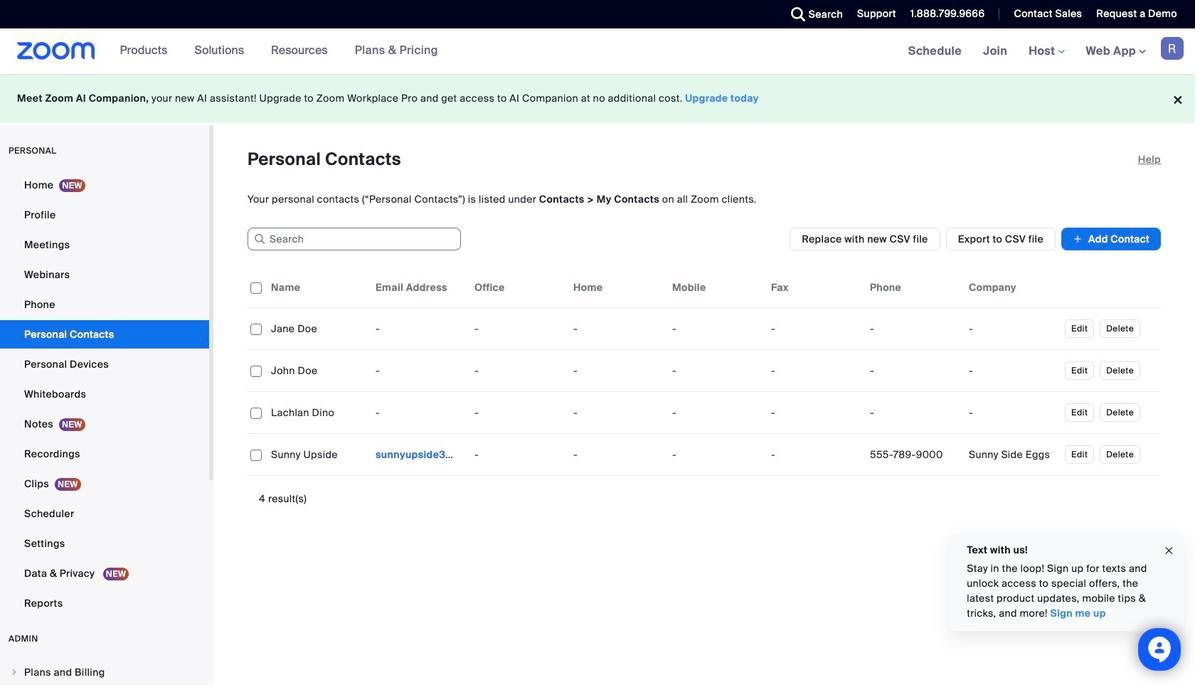 Task type: describe. For each thing, give the bounding box(es) containing it.
personal menu menu
[[0, 171, 209, 619]]

profile picture image
[[1161, 37, 1184, 60]]

zoom logo image
[[17, 42, 95, 60]]

product information navigation
[[109, 28, 449, 74]]



Task type: vqa. For each thing, say whether or not it's contained in the screenshot.
bottommost Office
no



Task type: locate. For each thing, give the bounding box(es) containing it.
application
[[248, 268, 1161, 476]]

cell
[[865, 398, 963, 427], [963, 398, 1062, 427], [370, 440, 469, 469], [865, 440, 963, 469], [963, 440, 1062, 469]]

banner
[[0, 28, 1195, 75]]

add image
[[1073, 232, 1083, 246]]

menu item
[[0, 659, 209, 685]]

right image
[[10, 668, 19, 677]]

meetings navigation
[[898, 28, 1195, 75]]

close image
[[1163, 543, 1175, 559]]

Search Contacts Input text field
[[248, 228, 461, 250]]

footer
[[0, 74, 1195, 123]]



